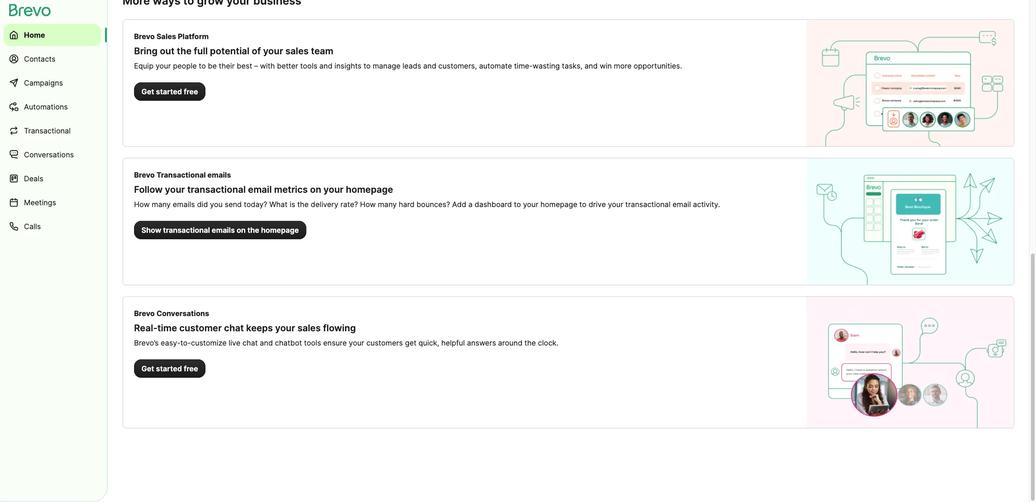 Task type: describe. For each thing, give the bounding box(es) containing it.
and inside brevo conversations real-time customer chat keeps your sales flowing brevo's easy-to-customize live chat and chatbot tools ensure your customers get quick, helpful answers around the clock.
[[260, 339, 273, 348]]

easy-
[[161, 339, 181, 348]]

today?
[[244, 200, 267, 209]]

1 vertical spatial homepage
[[541, 200, 578, 209]]

your right "follow"
[[165, 184, 185, 195]]

opportunities.
[[634, 61, 682, 71]]

ensure
[[323, 339, 347, 348]]

customers
[[366, 339, 403, 348]]

conversations inside brevo conversations real-time customer chat keeps your sales flowing brevo's easy-to-customize live chat and chatbot tools ensure your customers get quick, helpful answers around the clock.
[[157, 309, 209, 318]]

manage
[[373, 61, 401, 71]]

flowing
[[323, 323, 356, 334]]

free for out
[[184, 87, 198, 96]]

home
[[24, 30, 45, 40]]

time-
[[514, 61, 533, 71]]

emails for your
[[208, 171, 231, 180]]

potential
[[210, 46, 250, 57]]

1 vertical spatial transactional
[[626, 200, 671, 209]]

bring
[[134, 46, 158, 57]]

better
[[277, 61, 298, 71]]

the inside button
[[248, 226, 259, 235]]

equip
[[134, 61, 154, 71]]

free for customer
[[184, 365, 198, 374]]

–
[[254, 61, 258, 71]]

the inside brevo sales platform bring out the full potential of your sales team equip your people to be their best – with better tools and insights to manage leads and customers, automate time-wasting tasks, and win more opportunities.
[[177, 46, 192, 57]]

time
[[157, 323, 177, 334]]

on inside button
[[237, 226, 246, 235]]

chatbot
[[275, 339, 302, 348]]

brevo for real-time customer chat keeps your sales flowing
[[134, 309, 155, 318]]

of
[[252, 46, 261, 57]]

0 vertical spatial transactional
[[24, 126, 71, 135]]

real-
[[134, 323, 157, 334]]

you
[[210, 200, 223, 209]]

tools inside brevo sales platform bring out the full potential of your sales team equip your people to be their best – with better tools and insights to manage leads and customers, automate time-wasting tasks, and win more opportunities.
[[300, 61, 317, 71]]

your right 'dashboard'
[[523, 200, 539, 209]]

the inside brevo transactional emails follow your transactional email metrics on your homepage how many emails did you send today? what is the delivery rate? how many hard bounces? add a dashboard to your homepage to drive your transactional email activity.
[[297, 200, 309, 209]]

sales
[[157, 32, 176, 41]]

customize
[[191, 339, 227, 348]]

1 vertical spatial emails
[[173, 200, 195, 209]]

tasks,
[[562, 61, 583, 71]]

1 many from the left
[[152, 200, 171, 209]]

campaigns link
[[4, 72, 101, 94]]

customers,
[[439, 61, 477, 71]]

brevo sales platform bring out the full potential of your sales team equip your people to be their best – with better tools and insights to manage leads and customers, automate time-wasting tasks, and win more opportunities.
[[134, 32, 682, 71]]

1 vertical spatial chat
[[243, 339, 258, 348]]

send
[[225, 200, 242, 209]]

brevo conversations real-time customer chat keeps your sales flowing brevo's easy-to-customize live chat and chatbot tools ensure your customers get quick, helpful answers around the clock.
[[134, 309, 559, 348]]

insights
[[335, 61, 362, 71]]

get
[[405, 339, 417, 348]]

quick,
[[419, 339, 439, 348]]

tools inside brevo conversations real-time customer chat keeps your sales flowing brevo's easy-to-customize live chat and chatbot tools ensure your customers get quick, helpful answers around the clock.
[[304, 339, 321, 348]]

0 vertical spatial conversations
[[24, 150, 74, 159]]

to-
[[181, 339, 191, 348]]

get started free for out
[[141, 87, 198, 96]]

meetings
[[24, 198, 56, 207]]

your up delivery
[[324, 184, 344, 195]]

show transactional emails on the homepage
[[141, 226, 299, 235]]

with
[[260, 61, 275, 71]]

bounces?
[[417, 200, 450, 209]]

the inside brevo conversations real-time customer chat keeps your sales flowing brevo's easy-to-customize live chat and chatbot tools ensure your customers get quick, helpful answers around the clock.
[[525, 339, 536, 348]]

answers
[[467, 339, 496, 348]]

delivery
[[311, 200, 338, 209]]

calls link
[[4, 216, 101, 238]]

your right drive
[[608, 200, 624, 209]]



Task type: vqa. For each thing, say whether or not it's contained in the screenshot.
Customer
yes



Task type: locate. For each thing, give the bounding box(es) containing it.
homepage up rate?
[[346, 184, 393, 195]]

get started free button
[[134, 82, 206, 101], [134, 360, 206, 378]]

homepage
[[346, 184, 393, 195], [541, 200, 578, 209], [261, 226, 299, 235]]

1 vertical spatial tools
[[304, 339, 321, 348]]

contacts
[[24, 54, 55, 64]]

how down "follow"
[[134, 200, 150, 209]]

1 vertical spatial sales
[[298, 323, 321, 334]]

transactional
[[24, 126, 71, 135], [157, 171, 206, 180]]

automate
[[479, 61, 512, 71]]

your down out
[[156, 61, 171, 71]]

1 free from the top
[[184, 87, 198, 96]]

1 vertical spatial free
[[184, 365, 198, 374]]

around
[[498, 339, 523, 348]]

deals link
[[4, 168, 101, 190]]

emails inside button
[[212, 226, 235, 235]]

0 horizontal spatial conversations
[[24, 150, 74, 159]]

1 horizontal spatial how
[[360, 200, 376, 209]]

1 vertical spatial on
[[237, 226, 246, 235]]

the down the today?
[[248, 226, 259, 235]]

full
[[194, 46, 208, 57]]

team
[[311, 46, 334, 57]]

to
[[199, 61, 206, 71], [364, 61, 371, 71], [514, 200, 521, 209], [580, 200, 587, 209]]

emails for the
[[212, 226, 235, 235]]

on
[[310, 184, 321, 195], [237, 226, 246, 235]]

2 vertical spatial emails
[[212, 226, 235, 235]]

meetings link
[[4, 192, 101, 214]]

many down "follow"
[[152, 200, 171, 209]]

transactional up "follow"
[[157, 171, 206, 180]]

homepage left drive
[[541, 200, 578, 209]]

2 started from the top
[[156, 365, 182, 374]]

drive
[[589, 200, 606, 209]]

3 brevo from the top
[[134, 309, 155, 318]]

a
[[469, 200, 473, 209]]

wasting
[[533, 61, 560, 71]]

1 horizontal spatial many
[[378, 200, 397, 209]]

leads
[[403, 61, 421, 71]]

0 vertical spatial get started free
[[141, 87, 198, 96]]

0 vertical spatial emails
[[208, 171, 231, 180]]

and down keeps
[[260, 339, 273, 348]]

2 get started free from the top
[[141, 365, 198, 374]]

contacts link
[[4, 48, 101, 70]]

0 vertical spatial sales
[[286, 46, 309, 57]]

out
[[160, 46, 175, 57]]

email up the today?
[[248, 184, 272, 195]]

0 vertical spatial tools
[[300, 61, 317, 71]]

hard
[[399, 200, 415, 209]]

0 vertical spatial get started free button
[[134, 82, 206, 101]]

email left activity.
[[673, 200, 691, 209]]

0 horizontal spatial email
[[248, 184, 272, 195]]

0 vertical spatial transactional
[[187, 184, 246, 195]]

brevo up "follow"
[[134, 171, 155, 180]]

0 vertical spatial chat
[[224, 323, 244, 334]]

best
[[237, 61, 252, 71]]

clock.
[[538, 339, 559, 348]]

get started free for customer
[[141, 365, 198, 374]]

to right insights
[[364, 61, 371, 71]]

how
[[134, 200, 150, 209], [360, 200, 376, 209]]

more
[[614, 61, 632, 71]]

did
[[197, 200, 208, 209]]

get started free down people
[[141, 87, 198, 96]]

1 vertical spatial transactional
[[157, 171, 206, 180]]

0 vertical spatial homepage
[[346, 184, 393, 195]]

the
[[177, 46, 192, 57], [297, 200, 309, 209], [248, 226, 259, 235], [525, 339, 536, 348]]

and right leads
[[423, 61, 436, 71]]

your up chatbot
[[275, 323, 295, 334]]

and down team
[[319, 61, 333, 71]]

platform
[[178, 32, 209, 41]]

to right 'dashboard'
[[514, 200, 521, 209]]

their
[[219, 61, 235, 71]]

dashboard
[[475, 200, 512, 209]]

your right ensure
[[349, 339, 364, 348]]

0 horizontal spatial transactional
[[24, 126, 71, 135]]

started
[[156, 87, 182, 96], [156, 365, 182, 374]]

show transactional emails on the homepage button
[[134, 221, 306, 240]]

chat up live
[[224, 323, 244, 334]]

1 started from the top
[[156, 87, 182, 96]]

sales up chatbot
[[298, 323, 321, 334]]

customer
[[179, 323, 222, 334]]

brevo for follow your transactional email metrics on your homepage
[[134, 171, 155, 180]]

live
[[229, 339, 240, 348]]

get started free button for out
[[134, 82, 206, 101]]

the right "is" in the left of the page
[[297, 200, 309, 209]]

to left drive
[[580, 200, 587, 209]]

1 how from the left
[[134, 200, 150, 209]]

what
[[269, 200, 288, 209]]

1 vertical spatial brevo
[[134, 171, 155, 180]]

activity.
[[693, 200, 720, 209]]

transactional
[[187, 184, 246, 195], [626, 200, 671, 209], [163, 226, 210, 235]]

automations link
[[4, 96, 101, 118]]

home link
[[4, 24, 101, 46]]

free down to-
[[184, 365, 198, 374]]

win
[[600, 61, 612, 71]]

2 brevo from the top
[[134, 171, 155, 180]]

sales up better
[[286, 46, 309, 57]]

brevo
[[134, 32, 155, 41], [134, 171, 155, 180], [134, 309, 155, 318]]

1 vertical spatial get started free button
[[134, 360, 206, 378]]

transactional link
[[4, 120, 101, 142]]

homepage down 'what'
[[261, 226, 299, 235]]

emails up you
[[208, 171, 231, 180]]

and left win
[[585, 61, 598, 71]]

how right rate?
[[360, 200, 376, 209]]

1 get started free from the top
[[141, 87, 198, 96]]

1 horizontal spatial transactional
[[157, 171, 206, 180]]

the left clock.
[[525, 339, 536, 348]]

1 vertical spatial get
[[141, 365, 154, 374]]

brevo inside brevo conversations real-time customer chat keeps your sales flowing brevo's easy-to-customize live chat and chatbot tools ensure your customers get quick, helpful answers around the clock.
[[134, 309, 155, 318]]

1 vertical spatial get started free
[[141, 365, 198, 374]]

on up delivery
[[310, 184, 321, 195]]

rate?
[[341, 200, 358, 209]]

0 horizontal spatial how
[[134, 200, 150, 209]]

0 horizontal spatial homepage
[[261, 226, 299, 235]]

get started free button down easy- at the bottom left of the page
[[134, 360, 206, 378]]

email
[[248, 184, 272, 195], [673, 200, 691, 209]]

1 horizontal spatial homepage
[[346, 184, 393, 195]]

on inside brevo transactional emails follow your transactional email metrics on your homepage how many emails did you send today? what is the delivery rate? how many hard bounces? add a dashboard to your homepage to drive your transactional email activity.
[[310, 184, 321, 195]]

is
[[290, 200, 295, 209]]

sales inside brevo sales platform bring out the full potential of your sales team equip your people to be their best – with better tools and insights to manage leads and customers, automate time-wasting tasks, and win more opportunities.
[[286, 46, 309, 57]]

0 horizontal spatial on
[[237, 226, 246, 235]]

1 vertical spatial started
[[156, 365, 182, 374]]

tools down team
[[300, 61, 317, 71]]

deals
[[24, 174, 43, 183]]

1 vertical spatial email
[[673, 200, 691, 209]]

2 get from the top
[[141, 365, 154, 374]]

0 horizontal spatial many
[[152, 200, 171, 209]]

get started free down easy- at the bottom left of the page
[[141, 365, 198, 374]]

2 free from the top
[[184, 365, 198, 374]]

brevo up bring at the top left of page
[[134, 32, 155, 41]]

1 brevo from the top
[[134, 32, 155, 41]]

keeps
[[246, 323, 273, 334]]

on down send
[[237, 226, 246, 235]]

brevo up "real-"
[[134, 309, 155, 318]]

metrics
[[274, 184, 308, 195]]

sales inside brevo conversations real-time customer chat keeps your sales flowing brevo's easy-to-customize live chat and chatbot tools ensure your customers get quick, helpful answers around the clock.
[[298, 323, 321, 334]]

many
[[152, 200, 171, 209], [378, 200, 397, 209]]

free down people
[[184, 87, 198, 96]]

automations
[[24, 102, 68, 112]]

brevo's
[[134, 339, 159, 348]]

1 horizontal spatial on
[[310, 184, 321, 195]]

0 vertical spatial started
[[156, 87, 182, 96]]

add
[[452, 200, 466, 209]]

campaigns
[[24, 78, 63, 88]]

1 horizontal spatial conversations
[[157, 309, 209, 318]]

the up people
[[177, 46, 192, 57]]

helpful
[[441, 339, 465, 348]]

0 vertical spatial get
[[141, 87, 154, 96]]

2 vertical spatial transactional
[[163, 226, 210, 235]]

people
[[173, 61, 197, 71]]

be
[[208, 61, 217, 71]]

started for out
[[156, 87, 182, 96]]

brevo inside brevo sales platform bring out the full potential of your sales team equip your people to be their best – with better tools and insights to manage leads and customers, automate time-wasting tasks, and win more opportunities.
[[134, 32, 155, 41]]

many left hard on the left top of page
[[378, 200, 397, 209]]

transactional down automations
[[24, 126, 71, 135]]

conversations down transactional link
[[24, 150, 74, 159]]

tools left ensure
[[304, 339, 321, 348]]

conversations up the 'time'
[[157, 309, 209, 318]]

2 horizontal spatial homepage
[[541, 200, 578, 209]]

and
[[319, 61, 333, 71], [423, 61, 436, 71], [585, 61, 598, 71], [260, 339, 273, 348]]

conversations
[[24, 150, 74, 159], [157, 309, 209, 318]]

emails left did
[[173, 200, 195, 209]]

1 get started free button from the top
[[134, 82, 206, 101]]

brevo for bring out the full potential of your sales team
[[134, 32, 155, 41]]

brevo transactional emails follow your transactional email metrics on your homepage how many emails did you send today? what is the delivery rate? how many hard bounces? add a dashboard to your homepage to drive your transactional email activity.
[[134, 171, 720, 209]]

calls
[[24, 222, 41, 231]]

get started free button for customer
[[134, 360, 206, 378]]

2 how from the left
[[360, 200, 376, 209]]

get
[[141, 87, 154, 96], [141, 365, 154, 374]]

your up with
[[263, 46, 283, 57]]

get down brevo's
[[141, 365, 154, 374]]

transactional inside brevo transactional emails follow your transactional email metrics on your homepage how many emails did you send today? what is the delivery rate? how many hard bounces? add a dashboard to your homepage to drive your transactional email activity.
[[157, 171, 206, 180]]

emails down you
[[212, 226, 235, 235]]

1 get from the top
[[141, 87, 154, 96]]

get down equip
[[141, 87, 154, 96]]

show
[[141, 226, 161, 235]]

0 vertical spatial free
[[184, 87, 198, 96]]

1 vertical spatial conversations
[[157, 309, 209, 318]]

brevo inside brevo transactional emails follow your transactional email metrics on your homepage how many emails did you send today? what is the delivery rate? how many hard bounces? add a dashboard to your homepage to drive your transactional email activity.
[[134, 171, 155, 180]]

get for bring
[[141, 87, 154, 96]]

0 vertical spatial on
[[310, 184, 321, 195]]

0 vertical spatial email
[[248, 184, 272, 195]]

free
[[184, 87, 198, 96], [184, 365, 198, 374]]

2 many from the left
[[378, 200, 397, 209]]

1 horizontal spatial email
[[673, 200, 691, 209]]

started down people
[[156, 87, 182, 96]]

follow
[[134, 184, 163, 195]]

homepage inside show transactional emails on the homepage button
[[261, 226, 299, 235]]

2 vertical spatial brevo
[[134, 309, 155, 318]]

chat right live
[[243, 339, 258, 348]]

started for customer
[[156, 365, 182, 374]]

emails
[[208, 171, 231, 180], [173, 200, 195, 209], [212, 226, 235, 235]]

0 vertical spatial brevo
[[134, 32, 155, 41]]

get started free
[[141, 87, 198, 96], [141, 365, 198, 374]]

transactional inside show transactional emails on the homepage button
[[163, 226, 210, 235]]

to left be
[[199, 61, 206, 71]]

started down easy- at the bottom left of the page
[[156, 365, 182, 374]]

conversations link
[[4, 144, 101, 166]]

chat
[[224, 323, 244, 334], [243, 339, 258, 348]]

2 vertical spatial homepage
[[261, 226, 299, 235]]

tools
[[300, 61, 317, 71], [304, 339, 321, 348]]

get started free button down people
[[134, 82, 206, 101]]

get for time
[[141, 365, 154, 374]]

2 get started free button from the top
[[134, 360, 206, 378]]



